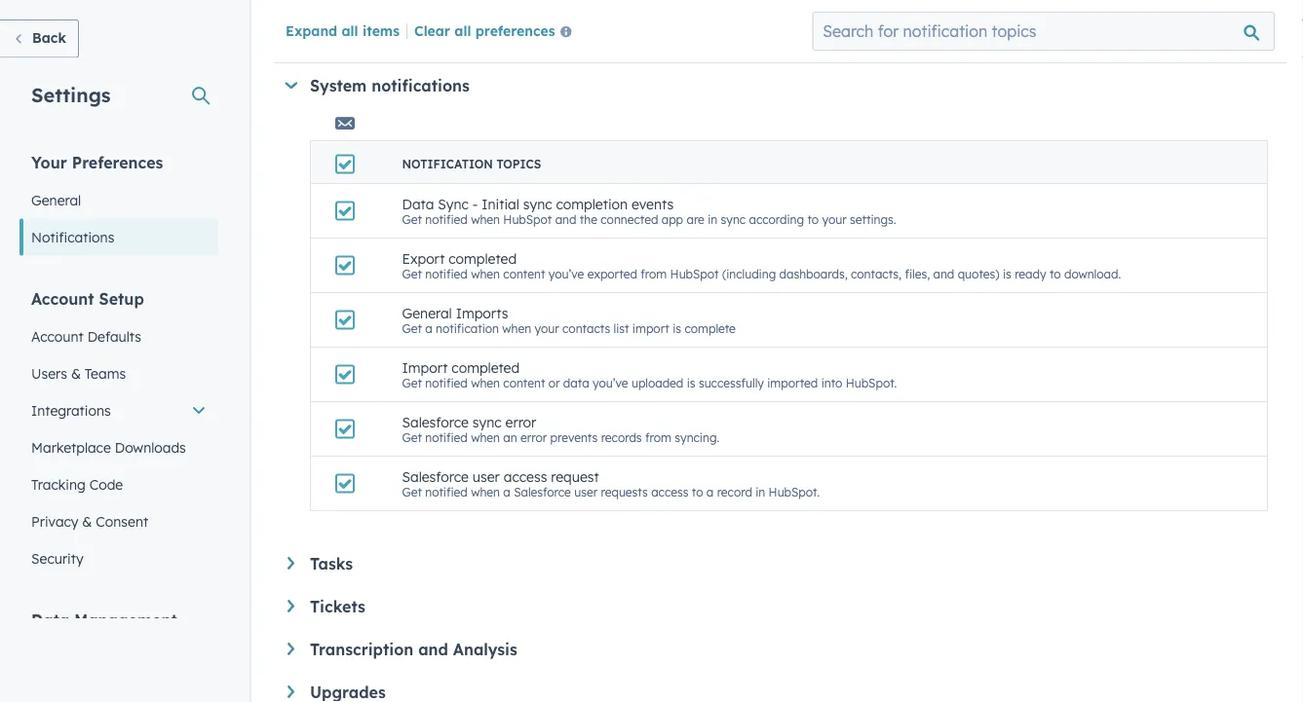Task type: vqa. For each thing, say whether or not it's contained in the screenshot.


Task type: describe. For each thing, give the bounding box(es) containing it.
& for users
[[71, 365, 81, 382]]

record
[[717, 485, 753, 500]]

caret image for tickets
[[288, 601, 294, 613]]

import completed get notified when content or data you've uploaded is successfully imported into hubspot.
[[402, 359, 897, 391]]

general for general imports get a notification when your contacts list import is complete
[[402, 304, 452, 322]]

completion
[[556, 195, 628, 212]]

dashboards,
[[780, 267, 848, 282]]

successfully
[[699, 376, 764, 391]]

complete
[[685, 322, 736, 336]]

security
[[31, 550, 83, 567]]

teams
[[85, 365, 126, 382]]

transcription and analysis
[[310, 641, 518, 660]]

account setup
[[31, 289, 144, 309]]

privacy & consent
[[31, 513, 148, 530]]

imported
[[768, 376, 818, 391]]

hubspot. inside salesforce user access request get notified when a salesforce user requests access to a record in hubspot.
[[769, 485, 820, 500]]

1 horizontal spatial sync
[[523, 195, 552, 212]]

notifications link
[[20, 219, 218, 256]]

marketplace
[[31, 439, 111, 456]]

transcription and analysis button
[[288, 641, 1269, 660]]

when inside export completed get notified when content you've exported from hubspot (including dashboards, contacts, files, and quotes) is ready to download.
[[471, 267, 500, 282]]

security link
[[20, 541, 218, 578]]

imports
[[456, 304, 508, 322]]

and inside export completed get notified when content you've exported from hubspot (including dashboards, contacts, files, and quotes) is ready to download.
[[934, 267, 955, 282]]

your preferences
[[31, 153, 163, 172]]

your inside data sync - initial sync completion events get notified when hubspot and the connected app are in sync according to your settings.
[[822, 212, 847, 227]]

users
[[31, 365, 67, 382]]

export completed get notified when content you've exported from hubspot (including dashboards, contacts, files, and quotes) is ready to download.
[[402, 250, 1121, 282]]

the
[[580, 212, 598, 227]]

app
[[662, 212, 684, 227]]

content for import completed
[[503, 376, 545, 391]]

hubspot. inside import completed get notified when content or data you've uploaded is successfully imported into hubspot.
[[846, 376, 897, 391]]

management
[[74, 611, 177, 630]]

to inside salesforce user access request get notified when a salesforce user requests access to a record in hubspot.
[[692, 485, 703, 500]]

consent
[[96, 513, 148, 530]]

when inside data sync - initial sync completion events get notified when hubspot and the connected app are in sync according to your settings.
[[471, 212, 500, 227]]

privacy & consent link
[[20, 504, 218, 541]]

clear
[[414, 22, 450, 39]]

import
[[633, 322, 670, 336]]

tracking code link
[[20, 467, 218, 504]]

tickets button
[[288, 598, 1269, 617]]

is inside export completed get notified when content you've exported from hubspot (including dashboards, contacts, files, and quotes) is ready to download.
[[1003, 267, 1012, 282]]

to inside export completed get notified when content you've exported from hubspot (including dashboards, contacts, files, and quotes) is ready to download.
[[1050, 267, 1061, 282]]

request
[[551, 468, 599, 485]]

transcription
[[310, 641, 414, 660]]

in inside data sync - initial sync completion events get notified when hubspot and the connected app are in sync according to your settings.
[[708, 212, 718, 227]]

code
[[89, 476, 123, 493]]

import
[[402, 359, 448, 376]]

completed for import completed
[[452, 359, 520, 376]]

syncing.
[[675, 431, 720, 445]]

& for privacy
[[82, 513, 92, 530]]

general for general
[[31, 192, 81, 209]]

users & teams link
[[20, 355, 218, 392]]

content for export completed
[[503, 267, 545, 282]]

preferences
[[72, 153, 163, 172]]

list
[[614, 322, 629, 336]]

tasks button
[[288, 555, 1269, 574]]

contacts,
[[851, 267, 902, 282]]

tracking
[[31, 476, 86, 493]]

downloads
[[115, 439, 186, 456]]

you've inside export completed get notified when content you've exported from hubspot (including dashboards, contacts, files, and quotes) is ready to download.
[[549, 267, 584, 282]]

sync
[[438, 195, 469, 212]]

your inside general imports get a notification when your contacts list import is complete
[[535, 322, 559, 336]]

and inside data sync - initial sync completion events get notified when hubspot and the connected app are in sync according to your settings.
[[555, 212, 577, 227]]

integrations button
[[20, 392, 218, 429]]

general imports get a notification when your contacts list import is complete
[[402, 304, 736, 336]]

account defaults
[[31, 328, 141, 345]]

notifications
[[372, 76, 470, 96]]

from inside the salesforce sync error get notified when an error prevents records from syncing.
[[645, 431, 672, 445]]

data for data management
[[31, 611, 70, 630]]

you've inside import completed get notified when content or data you've uploaded is successfully imported into hubspot.
[[593, 376, 628, 391]]

get inside data sync - initial sync completion events get notified when hubspot and the connected app are in sync according to your settings.
[[402, 212, 422, 227]]

get inside salesforce user access request get notified when a salesforce user requests access to a record in hubspot.
[[402, 485, 422, 500]]

error right an in the left of the page
[[521, 431, 547, 445]]

clear all preferences
[[414, 22, 555, 39]]

initial
[[482, 195, 520, 212]]

contacts
[[563, 322, 611, 336]]

notification
[[402, 157, 493, 172]]

salesforce for salesforce sync error
[[402, 414, 469, 431]]

notified inside the salesforce sync error get notified when an error prevents records from syncing.
[[425, 431, 468, 445]]

back link
[[0, 20, 79, 58]]

ready
[[1015, 267, 1047, 282]]

when inside general imports get a notification when your contacts list import is complete
[[502, 322, 532, 336]]

files,
[[905, 267, 930, 282]]

all for expand
[[342, 22, 358, 39]]

hubspot inside export completed get notified when content you've exported from hubspot (including dashboards, contacts, files, and quotes) is ready to download.
[[670, 267, 719, 282]]

2 horizontal spatial sync
[[721, 212, 746, 227]]

marketplace downloads
[[31, 439, 186, 456]]

from inside export completed get notified when content you've exported from hubspot (including dashboards, contacts, files, and quotes) is ready to download.
[[641, 267, 667, 282]]

is for import completed
[[687, 376, 696, 391]]

general link
[[20, 182, 218, 219]]

uploaded
[[632, 376, 684, 391]]

account for account setup
[[31, 289, 94, 309]]

system
[[310, 76, 367, 96]]

an
[[503, 431, 517, 445]]

caret image for system notifications
[[285, 82, 298, 89]]

export
[[402, 250, 445, 267]]



Task type: locate. For each thing, give the bounding box(es) containing it.
all right clear
[[455, 22, 471, 39]]

1 caret image from the top
[[288, 601, 294, 613]]

your left contacts
[[535, 322, 559, 336]]

notification
[[436, 322, 499, 336]]

1 vertical spatial completed
[[452, 359, 520, 376]]

and
[[555, 212, 577, 227], [934, 267, 955, 282], [418, 641, 448, 660]]

user
[[473, 468, 500, 485], [574, 485, 598, 500]]

2 caret image from the top
[[288, 644, 294, 656]]

privacy
[[31, 513, 78, 530]]

5 notified from the top
[[425, 485, 468, 500]]

2 vertical spatial is
[[687, 376, 696, 391]]

1 horizontal spatial general
[[402, 304, 452, 322]]

all for clear
[[455, 22, 471, 39]]

caret image inside the system notifications dropdown button
[[285, 82, 298, 89]]

back
[[32, 29, 66, 46]]

0 vertical spatial completed
[[449, 250, 517, 267]]

user left requests
[[574, 485, 598, 500]]

hubspot right -
[[503, 212, 552, 227]]

0 vertical spatial content
[[503, 267, 545, 282]]

1 horizontal spatial a
[[503, 485, 511, 500]]

download.
[[1065, 267, 1121, 282]]

are
[[687, 212, 705, 227]]

account up users
[[31, 328, 84, 345]]

1 horizontal spatial your
[[822, 212, 847, 227]]

6 get from the top
[[402, 485, 422, 500]]

marketplace downloads link
[[20, 429, 218, 467]]

system notifications button
[[285, 76, 1269, 96]]

Search for notification topics search field
[[813, 12, 1275, 51]]

when inside the salesforce sync error get notified when an error prevents records from syncing.
[[471, 431, 500, 445]]

hubspot inside data sync - initial sync completion events get notified when hubspot and the connected app are in sync according to your settings.
[[503, 212, 552, 227]]

0 horizontal spatial general
[[31, 192, 81, 209]]

2 account from the top
[[31, 328, 84, 345]]

0 vertical spatial data
[[402, 195, 434, 212]]

1 horizontal spatial hubspot.
[[846, 376, 897, 391]]

when inside import completed get notified when content or data you've uploaded is successfully imported into hubspot.
[[471, 376, 500, 391]]

1 vertical spatial and
[[934, 267, 955, 282]]

to
[[808, 212, 819, 227], [1050, 267, 1061, 282], [692, 485, 703, 500]]

0 vertical spatial to
[[808, 212, 819, 227]]

caret image for tasks
[[288, 558, 294, 570]]

to right according
[[808, 212, 819, 227]]

2 get from the top
[[402, 267, 422, 282]]

topics
[[497, 157, 541, 172]]

data sync - initial sync completion events get notified when hubspot and the connected app are in sync according to your settings.
[[402, 195, 896, 227]]

1 horizontal spatial to
[[808, 212, 819, 227]]

0 horizontal spatial is
[[673, 322, 682, 336]]

from right exported
[[641, 267, 667, 282]]

completed for export completed
[[449, 250, 517, 267]]

1 vertical spatial hubspot.
[[769, 485, 820, 500]]

1 horizontal spatial user
[[574, 485, 598, 500]]

is right import
[[673, 322, 682, 336]]

0 horizontal spatial hubspot
[[503, 212, 552, 227]]

general inside general imports get a notification when your contacts list import is complete
[[402, 304, 452, 322]]

general
[[31, 192, 81, 209], [402, 304, 452, 322]]

4 get from the top
[[402, 376, 422, 391]]

get inside import completed get notified when content or data you've uploaded is successfully imported into hubspot.
[[402, 376, 422, 391]]

2 horizontal spatial is
[[1003, 267, 1012, 282]]

&
[[71, 365, 81, 382], [82, 513, 92, 530]]

0 horizontal spatial access
[[504, 468, 547, 485]]

to inside data sync - initial sync completion events get notified when hubspot and the connected app are in sync according to your settings.
[[808, 212, 819, 227]]

0 horizontal spatial sync
[[473, 414, 502, 431]]

preferences
[[476, 22, 555, 39]]

1 vertical spatial to
[[1050, 267, 1061, 282]]

1 horizontal spatial in
[[756, 485, 766, 500]]

to left record
[[692, 485, 703, 500]]

a inside general imports get a notification when your contacts list import is complete
[[425, 322, 433, 336]]

notified inside export completed get notified when content you've exported from hubspot (including dashboards, contacts, files, and quotes) is ready to download.
[[425, 267, 468, 282]]

0 vertical spatial caret image
[[288, 601, 294, 613]]

in inside salesforce user access request get notified when a salesforce user requests access to a record in hubspot.
[[756, 485, 766, 500]]

general down your
[[31, 192, 81, 209]]

expand all items
[[286, 22, 400, 39]]

analysis
[[453, 641, 518, 660]]

salesforce sync error get notified when an error prevents records from syncing.
[[402, 414, 720, 445]]

completed inside import completed get notified when content or data you've uploaded is successfully imported into hubspot.
[[452, 359, 520, 376]]

all inside button
[[455, 22, 471, 39]]

into
[[822, 376, 843, 391]]

quotes)
[[958, 267, 1000, 282]]

your left 'settings.'
[[822, 212, 847, 227]]

2 horizontal spatial to
[[1050, 267, 1061, 282]]

notified inside import completed get notified when content or data you've uploaded is successfully imported into hubspot.
[[425, 376, 468, 391]]

is left ready
[[1003, 267, 1012, 282]]

caret image
[[285, 82, 298, 89], [288, 558, 294, 570], [288, 686, 294, 699]]

expand
[[286, 22, 338, 39]]

0 horizontal spatial hubspot.
[[769, 485, 820, 500]]

0 horizontal spatial a
[[425, 322, 433, 336]]

when right sync
[[471, 212, 500, 227]]

0 horizontal spatial &
[[71, 365, 81, 382]]

1 vertical spatial content
[[503, 376, 545, 391]]

sync right initial
[[523, 195, 552, 212]]

notified inside salesforce user access request get notified when a salesforce user requests access to a record in hubspot.
[[425, 485, 468, 500]]

1 vertical spatial your
[[535, 322, 559, 336]]

tickets
[[310, 598, 365, 617]]

your
[[31, 153, 67, 172]]

& right privacy
[[82, 513, 92, 530]]

0 vertical spatial your
[[822, 212, 847, 227]]

tracking code
[[31, 476, 123, 493]]

0 horizontal spatial data
[[31, 611, 70, 630]]

0 vertical spatial and
[[555, 212, 577, 227]]

salesforce inside the salesforce sync error get notified when an error prevents records from syncing.
[[402, 414, 469, 431]]

settings
[[31, 82, 111, 107]]

2 notified from the top
[[425, 267, 468, 282]]

3 get from the top
[[402, 322, 422, 336]]

caret image inside tasks dropdown button
[[288, 558, 294, 570]]

0 horizontal spatial you've
[[549, 267, 584, 282]]

get inside export completed get notified when content you've exported from hubspot (including dashboards, contacts, files, and quotes) is ready to download.
[[402, 267, 422, 282]]

account setup element
[[20, 288, 218, 578]]

notified
[[425, 212, 468, 227], [425, 267, 468, 282], [425, 376, 468, 391], [425, 431, 468, 445], [425, 485, 468, 500]]

content
[[503, 267, 545, 282], [503, 376, 545, 391]]

1 all from the left
[[342, 22, 358, 39]]

1 vertical spatial caret image
[[288, 644, 294, 656]]

2 content from the top
[[503, 376, 545, 391]]

1 vertical spatial data
[[31, 611, 70, 630]]

0 vertical spatial hubspot
[[503, 212, 552, 227]]

when left an in the left of the page
[[471, 431, 500, 445]]

data management
[[31, 611, 177, 630]]

1 horizontal spatial hubspot
[[670, 267, 719, 282]]

expand all items button
[[286, 22, 400, 39]]

content up the imports
[[503, 267, 545, 282]]

all
[[342, 22, 358, 39], [455, 22, 471, 39]]

hubspot left (including
[[670, 267, 719, 282]]

1 vertical spatial is
[[673, 322, 682, 336]]

when left request at the bottom left of page
[[471, 485, 500, 500]]

sync left an in the left of the page
[[473, 414, 502, 431]]

0 horizontal spatial to
[[692, 485, 703, 500]]

when right notification
[[502, 322, 532, 336]]

your preferences element
[[20, 152, 218, 256]]

settings.
[[850, 212, 896, 227]]

-
[[473, 195, 478, 212]]

content inside import completed get notified when content or data you've uploaded is successfully imported into hubspot.
[[503, 376, 545, 391]]

in right record
[[756, 485, 766, 500]]

0 vertical spatial general
[[31, 192, 81, 209]]

you've
[[549, 267, 584, 282], [593, 376, 628, 391]]

salesforce for salesforce user access request
[[402, 468, 469, 485]]

is inside import completed get notified when content or data you've uploaded is successfully imported into hubspot.
[[687, 376, 696, 391]]

you've left exported
[[549, 267, 584, 282]]

data for data sync - initial sync completion events get notified when hubspot and the connected app are in sync according to your settings.
[[402, 195, 434, 212]]

0 vertical spatial hubspot.
[[846, 376, 897, 391]]

(including
[[722, 267, 776, 282]]

access right requests
[[651, 485, 689, 500]]

1 horizontal spatial all
[[455, 22, 471, 39]]

access
[[504, 468, 547, 485], [651, 485, 689, 500]]

3 notified from the top
[[425, 376, 468, 391]]

system notifications
[[310, 76, 470, 96]]

get
[[402, 212, 422, 227], [402, 267, 422, 282], [402, 322, 422, 336], [402, 376, 422, 391], [402, 431, 422, 445], [402, 485, 422, 500]]

and left the
[[555, 212, 577, 227]]

account
[[31, 289, 94, 309], [31, 328, 84, 345]]

0 horizontal spatial in
[[708, 212, 718, 227]]

prevents
[[551, 431, 598, 445]]

records
[[601, 431, 642, 445]]

requests
[[601, 485, 648, 500]]

account defaults link
[[20, 318, 218, 355]]

account for account defaults
[[31, 328, 84, 345]]

1 horizontal spatial is
[[687, 376, 696, 391]]

data left sync
[[402, 195, 434, 212]]

1 vertical spatial caret image
[[288, 558, 294, 570]]

in right are
[[708, 212, 718, 227]]

get inside the salesforce sync error get notified when an error prevents records from syncing.
[[402, 431, 422, 445]]

a left record
[[707, 485, 714, 500]]

1 vertical spatial general
[[402, 304, 452, 322]]

error left prevents
[[506, 414, 537, 431]]

from right records
[[645, 431, 672, 445]]

events
[[632, 195, 674, 212]]

according
[[749, 212, 804, 227]]

1 vertical spatial you've
[[593, 376, 628, 391]]

1 horizontal spatial and
[[555, 212, 577, 227]]

1 get from the top
[[402, 212, 422, 227]]

1 content from the top
[[503, 267, 545, 282]]

& right users
[[71, 365, 81, 382]]

general up the 'import'
[[402, 304, 452, 322]]

in
[[708, 212, 718, 227], [756, 485, 766, 500]]

is right uploaded
[[687, 376, 696, 391]]

is
[[1003, 267, 1012, 282], [673, 322, 682, 336], [687, 376, 696, 391]]

notified inside data sync - initial sync completion events get notified when hubspot and the connected app are in sync according to your settings.
[[425, 212, 468, 227]]

tasks
[[310, 555, 353, 574]]

general inside your preferences element
[[31, 192, 81, 209]]

1 vertical spatial hubspot
[[670, 267, 719, 282]]

1 vertical spatial in
[[756, 485, 766, 500]]

hubspot. right record
[[769, 485, 820, 500]]

and left analysis
[[418, 641, 448, 660]]

get inside general imports get a notification when your contacts list import is complete
[[402, 322, 422, 336]]

is for general imports
[[673, 322, 682, 336]]

0 vertical spatial is
[[1003, 267, 1012, 282]]

caret image left transcription
[[288, 644, 294, 656]]

2 horizontal spatial a
[[707, 485, 714, 500]]

sync
[[523, 195, 552, 212], [721, 212, 746, 227], [473, 414, 502, 431]]

when inside salesforce user access request get notified when a salesforce user requests access to a record in hubspot.
[[471, 485, 500, 500]]

2 all from the left
[[455, 22, 471, 39]]

clear all preferences button
[[414, 20, 580, 44]]

0 vertical spatial caret image
[[285, 82, 298, 89]]

0 horizontal spatial your
[[535, 322, 559, 336]]

2 horizontal spatial and
[[934, 267, 955, 282]]

2 vertical spatial to
[[692, 485, 703, 500]]

0 horizontal spatial all
[[342, 22, 358, 39]]

completed up the imports
[[449, 250, 517, 267]]

a
[[425, 322, 433, 336], [503, 485, 511, 500], [707, 485, 714, 500]]

completed inside export completed get notified when content you've exported from hubspot (including dashboards, contacts, files, and quotes) is ready to download.
[[449, 250, 517, 267]]

0 vertical spatial from
[[641, 267, 667, 282]]

account up account defaults on the left of page
[[31, 289, 94, 309]]

0 vertical spatial account
[[31, 289, 94, 309]]

content left or
[[503, 376, 545, 391]]

0 horizontal spatial user
[[473, 468, 500, 485]]

1 horizontal spatial access
[[651, 485, 689, 500]]

1 vertical spatial account
[[31, 328, 84, 345]]

caret image inside tickets dropdown button
[[288, 601, 294, 613]]

0 vertical spatial &
[[71, 365, 81, 382]]

defaults
[[87, 328, 141, 345]]

0 vertical spatial in
[[708, 212, 718, 227]]

data down 'security'
[[31, 611, 70, 630]]

data
[[563, 376, 589, 391]]

1 horizontal spatial data
[[402, 195, 434, 212]]

or
[[549, 376, 560, 391]]

notification topics
[[402, 157, 541, 172]]

integrations
[[31, 402, 111, 419]]

user down the salesforce sync error get notified when an error prevents records from syncing.
[[473, 468, 500, 485]]

4 notified from the top
[[425, 431, 468, 445]]

caret image left tickets
[[288, 601, 294, 613]]

and right files, at the top
[[934, 267, 955, 282]]

data inside data sync - initial sync completion events get notified when hubspot and the connected app are in sync according to your settings.
[[402, 195, 434, 212]]

when up the imports
[[471, 267, 500, 282]]

1 vertical spatial &
[[82, 513, 92, 530]]

caret image inside "transcription and analysis" dropdown button
[[288, 644, 294, 656]]

salesforce
[[402, 414, 469, 431], [402, 468, 469, 485], [514, 485, 571, 500]]

is inside general imports get a notification when your contacts list import is complete
[[673, 322, 682, 336]]

notifications
[[31, 229, 114, 246]]

items
[[363, 22, 400, 39]]

caret image
[[288, 601, 294, 613], [288, 644, 294, 656]]

1 horizontal spatial you've
[[593, 376, 628, 391]]

a down an in the left of the page
[[503, 485, 511, 500]]

0 vertical spatial you've
[[549, 267, 584, 282]]

caret image for transcription and analysis
[[288, 644, 294, 656]]

setup
[[99, 289, 144, 309]]

2 vertical spatial and
[[418, 641, 448, 660]]

hubspot
[[503, 212, 552, 227], [670, 267, 719, 282]]

sync inside the salesforce sync error get notified when an error prevents records from syncing.
[[473, 414, 502, 431]]

all left items
[[342, 22, 358, 39]]

1 horizontal spatial &
[[82, 513, 92, 530]]

you've right data at the left
[[593, 376, 628, 391]]

completed
[[449, 250, 517, 267], [452, 359, 520, 376]]

when down notification
[[471, 376, 500, 391]]

a left notification
[[425, 322, 433, 336]]

sync right are
[[721, 212, 746, 227]]

from
[[641, 267, 667, 282], [645, 431, 672, 445]]

1 vertical spatial from
[[645, 431, 672, 445]]

1 account from the top
[[31, 289, 94, 309]]

access down an in the left of the page
[[504, 468, 547, 485]]

users & teams
[[31, 365, 126, 382]]

hubspot. right into
[[846, 376, 897, 391]]

to right ready
[[1050, 267, 1061, 282]]

2 vertical spatial caret image
[[288, 686, 294, 699]]

error
[[506, 414, 537, 431], [521, 431, 547, 445]]

1 notified from the top
[[425, 212, 468, 227]]

exported
[[588, 267, 638, 282]]

5 get from the top
[[402, 431, 422, 445]]

content inside export completed get notified when content you've exported from hubspot (including dashboards, contacts, files, and quotes) is ready to download.
[[503, 267, 545, 282]]

connected
[[601, 212, 658, 227]]

completed down notification
[[452, 359, 520, 376]]

0 horizontal spatial and
[[418, 641, 448, 660]]



